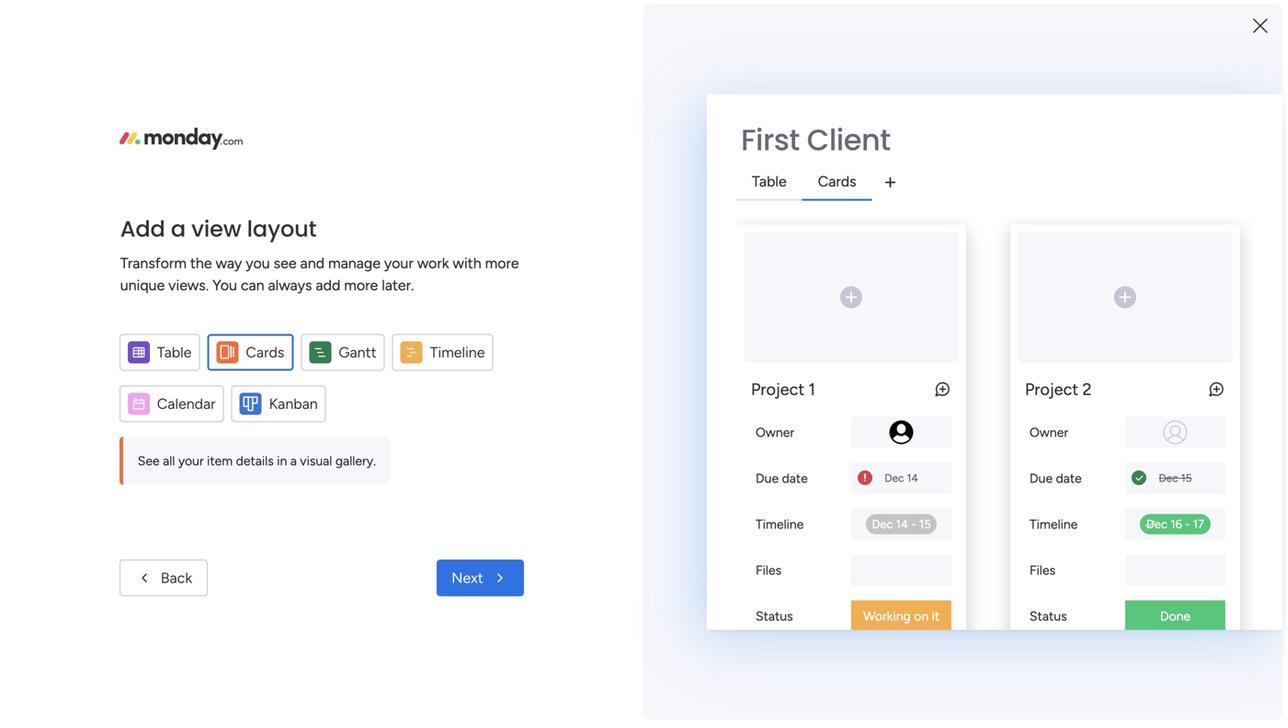 Task type: locate. For each thing, give the bounding box(es) containing it.
help button
[[1130, 672, 1194, 702]]

1 files from the left
[[756, 563, 782, 578]]

templates right 'explore' at the right bottom of page
[[1114, 603, 1180, 621]]

details
[[236, 453, 274, 469]]

gantt button
[[301, 334, 385, 371]]

the
[[190, 255, 212, 272]]

0 vertical spatial project management
[[43, 228, 164, 244]]

workspace inside button
[[78, 146, 151, 164]]

1 horizontal spatial project management
[[334, 337, 475, 354]]

files
[[756, 563, 782, 578], [1030, 563, 1056, 578]]

work right manage
[[417, 255, 449, 272]]

due up the boost
[[1030, 471, 1053, 486]]

due for project 2
[[1030, 471, 1053, 486]]

1 status from the left
[[756, 609, 793, 624]]

management up transform
[[88, 228, 164, 244]]

2 vertical spatial work
[[393, 582, 423, 598]]

circle o image inside enable desktop notifications link
[[1010, 220, 1022, 233]]

2 date from the left
[[1056, 471, 1082, 486]]

1 vertical spatial management
[[426, 582, 508, 598]]

1 horizontal spatial lottie animation element
[[587, 44, 1103, 114]]

a right add
[[171, 214, 186, 245]]

your right all
[[178, 453, 204, 469]]

2 owner from the left
[[1030, 425, 1068, 440]]

2
[[1083, 380, 1092, 399]]

templates down workflow
[[1077, 563, 1143, 580]]

workflow
[[1069, 541, 1129, 558]]

mobile
[[1095, 288, 1136, 305]]

1 horizontal spatial a
[[290, 453, 297, 469]]

1 vertical spatial project management
[[334, 337, 475, 354]]

1 horizontal spatial due
[[1030, 471, 1053, 486]]

0 vertical spatial circle o image
[[1010, 266, 1022, 280]]

and
[[300, 255, 325, 272]]

ready-
[[994, 563, 1037, 580]]

in right details
[[277, 453, 287, 469]]

work
[[417, 255, 449, 272], [330, 367, 358, 382], [393, 582, 423, 598]]

0 vertical spatial main
[[42, 146, 75, 164]]

always
[[268, 277, 312, 294]]

circle o image
[[1010, 220, 1022, 233], [1010, 243, 1022, 257]]

manage
[[328, 255, 381, 272]]

2 files from the left
[[1030, 563, 1056, 578]]

your up later.
[[384, 255, 413, 272]]

visual
[[300, 453, 332, 469]]

minutes
[[1148, 541, 1201, 558]]

your
[[384, 255, 413, 272], [178, 453, 204, 469], [1036, 541, 1065, 558]]

due date down project 1
[[756, 471, 808, 486]]

1 horizontal spatial management
[[387, 337, 475, 354]]

0 horizontal spatial due date
[[756, 471, 808, 486]]

2 horizontal spatial your
[[1036, 541, 1065, 558]]

circle o image
[[1010, 266, 1022, 280], [1010, 290, 1022, 304]]

management
[[88, 228, 164, 244], [387, 337, 475, 354]]

1 horizontal spatial owner
[[1030, 425, 1068, 440]]

1 vertical spatial more
[[344, 277, 378, 294]]

date down project 1
[[782, 471, 808, 486]]

owner down project 2
[[1030, 425, 1068, 440]]

main workspace work management
[[371, 556, 508, 598]]

your inside transform the way you see and manage your work with more unique views. you can always add more later.
[[384, 255, 413, 272]]

0 vertical spatial workspace
[[78, 146, 151, 164]]

1 due from the left
[[756, 471, 779, 486]]

0 vertical spatial circle o image
[[1010, 220, 1022, 233]]

transform
[[120, 255, 187, 272]]

cards button
[[207, 334, 294, 371]]

0 horizontal spatial owner
[[756, 425, 794, 440]]

1 vertical spatial your
[[178, 453, 204, 469]]

date up workflow
[[1056, 471, 1082, 486]]

0 vertical spatial templates
[[1077, 563, 1143, 580]]

0 vertical spatial more
[[485, 255, 519, 272]]

quick search
[[1156, 70, 1244, 87]]

2 vertical spatial main
[[371, 556, 407, 576]]

project inside list box
[[43, 228, 85, 244]]

1 date from the left
[[782, 471, 808, 486]]

date for 2
[[1056, 471, 1082, 486]]

help
[[1146, 678, 1179, 696]]

date
[[782, 471, 808, 486], [1056, 471, 1082, 486]]

back button
[[119, 560, 208, 597]]

1 horizontal spatial your
[[384, 255, 413, 272]]

app
[[1140, 288, 1165, 305]]

project management
[[43, 228, 164, 244], [334, 337, 475, 354]]

0 vertical spatial work
[[417, 255, 449, 272]]

project left add
[[43, 228, 85, 244]]

your up made
[[1036, 541, 1065, 558]]

>
[[440, 367, 448, 382]]

main
[[42, 146, 75, 164], [451, 367, 479, 382], [371, 556, 407, 576]]

workspace
[[78, 146, 151, 164], [482, 367, 544, 382], [411, 556, 491, 576]]

1 vertical spatial circle o image
[[1010, 290, 1022, 304]]

1 horizontal spatial with
[[1205, 541, 1233, 558]]

0 horizontal spatial with
[[453, 255, 481, 272]]

templates image image
[[999, 397, 1242, 524]]

project
[[43, 228, 85, 244], [334, 337, 383, 354], [751, 380, 805, 399], [1025, 380, 1079, 399]]

status for project 1
[[756, 609, 793, 624]]

1 vertical spatial main
[[451, 367, 479, 382]]

work inside the main workspace work management
[[393, 582, 423, 598]]

in left minutes on the bottom
[[1133, 541, 1145, 558]]

timeline
[[430, 344, 485, 361], [756, 517, 804, 532], [1030, 517, 1078, 532]]

lottie animation element
[[587, 44, 1103, 114], [0, 539, 234, 724]]

1 horizontal spatial in
[[1133, 541, 1145, 558]]

learn
[[983, 663, 1020, 680]]

give
[[1051, 60, 1079, 76]]

management
[[361, 367, 437, 382], [426, 582, 508, 598]]

feed
[[370, 439, 404, 458]]

timeline inside button
[[430, 344, 485, 361]]

main for main workspace work management
[[371, 556, 407, 576]]

public board image
[[307, 336, 327, 356]]

2 status from the left
[[1030, 609, 1067, 624]]

2 circle o image from the top
[[1010, 290, 1022, 304]]

2 due from the left
[[1030, 471, 1053, 486]]

circle o image inside install our mobile app link
[[1010, 290, 1022, 304]]

project left the 2
[[1025, 380, 1079, 399]]

notifications
[[1129, 218, 1209, 234]]

0 vertical spatial management
[[88, 228, 164, 244]]

0 horizontal spatial due
[[756, 471, 779, 486]]

2 vertical spatial your
[[1036, 541, 1065, 558]]

with
[[453, 255, 481, 272], [1205, 541, 1233, 558]]

0 horizontal spatial project management
[[43, 228, 164, 244]]

0 horizontal spatial main
[[42, 146, 75, 164]]

0 vertical spatial your
[[384, 255, 413, 272]]

management up work management > main workspace
[[387, 337, 475, 354]]

in
[[277, 453, 287, 469], [1133, 541, 1145, 558]]

1 horizontal spatial status
[[1030, 609, 1067, 624]]

0 horizontal spatial timeline
[[430, 344, 485, 361]]

views.
[[168, 277, 209, 294]]

0 horizontal spatial management
[[88, 228, 164, 244]]

v2 user feedback image
[[1029, 68, 1043, 89]]

1 owner from the left
[[756, 425, 794, 440]]

install
[[1029, 288, 1065, 305]]

1 vertical spatial circle o image
[[1010, 243, 1022, 257]]

due down project 1
[[756, 471, 779, 486]]

lottie animation image
[[0, 539, 234, 724]]

1 horizontal spatial timeline
[[756, 517, 804, 532]]

2 vertical spatial workspace
[[411, 556, 491, 576]]

with inside transform the way you see and manage your work with more unique views. you can always add more later.
[[453, 255, 481, 272]]

1 horizontal spatial date
[[1056, 471, 1082, 486]]

2 horizontal spatial main
[[451, 367, 479, 382]]

1 horizontal spatial due date
[[1030, 471, 1082, 486]]

main inside main workspace button
[[42, 146, 75, 164]]

&
[[1023, 663, 1033, 680]]

project management up transform
[[43, 228, 164, 244]]

status
[[756, 609, 793, 624], [1030, 609, 1067, 624]]

boost your workflow in minutes with ready-made templates
[[994, 541, 1233, 580]]

option
[[0, 220, 234, 223]]

1 vertical spatial templates
[[1114, 603, 1180, 621]]

1 vertical spatial lottie animation element
[[0, 539, 234, 724]]

1 due date from the left
[[756, 471, 808, 486]]

more
[[485, 255, 519, 272], [344, 277, 378, 294]]

0 vertical spatial lottie animation element
[[587, 44, 1103, 114]]

1 horizontal spatial main
[[371, 556, 407, 576]]

workspace for main workspace
[[78, 146, 151, 164]]

1
[[809, 380, 815, 399]]

work management > main workspace
[[330, 367, 544, 382]]

0 vertical spatial in
[[277, 453, 287, 469]]

0 horizontal spatial status
[[756, 609, 793, 624]]

management inside the main workspace work management
[[426, 582, 508, 598]]

1 circle o image from the top
[[1010, 220, 1022, 233]]

0 horizontal spatial a
[[171, 214, 186, 245]]

main inside the main workspace work management
[[371, 556, 407, 576]]

project management up work management > main workspace
[[334, 337, 475, 354]]

templates inside button
[[1114, 603, 1180, 621]]

transform the way you see and manage your work with more unique views. you can always add more later.
[[120, 255, 519, 294]]

a left visual
[[290, 453, 297, 469]]

your inside boost your workflow in minutes with ready-made templates
[[1036, 541, 1065, 558]]

owner down project 1
[[756, 425, 794, 440]]

work left next on the left bottom
[[393, 582, 423, 598]]

1 vertical spatial management
[[387, 337, 475, 354]]

due
[[756, 471, 779, 486], [1030, 471, 1053, 486]]

learn & get inspired
[[983, 663, 1115, 680]]

add
[[316, 277, 340, 294]]

work down gantt
[[330, 367, 358, 382]]

templates
[[1077, 563, 1143, 580], [1114, 603, 1180, 621]]

1 vertical spatial with
[[1205, 541, 1233, 558]]

table
[[157, 344, 192, 361]]

0 horizontal spatial more
[[344, 277, 378, 294]]

install our mobile app link
[[1010, 286, 1259, 307]]

templates inside boost your workflow in minutes with ready-made templates
[[1077, 563, 1143, 580]]

see
[[274, 255, 297, 272]]

due date up the boost
[[1030, 471, 1082, 486]]

due for project 1
[[756, 471, 779, 486]]

1 vertical spatial in
[[1133, 541, 1145, 558]]

1 horizontal spatial files
[[1030, 563, 1056, 578]]

1 vertical spatial work
[[330, 367, 358, 382]]

owner
[[756, 425, 794, 440], [1030, 425, 1068, 440]]

first
[[741, 120, 800, 160]]

0 vertical spatial with
[[453, 255, 481, 272]]

0 horizontal spatial lottie animation element
[[0, 539, 234, 724]]

workspace inside the main workspace work management
[[411, 556, 491, 576]]

0 vertical spatial a
[[171, 214, 186, 245]]

0 horizontal spatial date
[[782, 471, 808, 486]]

2 horizontal spatial timeline
[[1030, 517, 1078, 532]]

2 due date from the left
[[1030, 471, 1082, 486]]

0 horizontal spatial files
[[756, 563, 782, 578]]



Task type: describe. For each thing, give the bounding box(es) containing it.
timeline for project 2
[[1030, 517, 1078, 532]]

table button
[[119, 334, 200, 371]]

layout
[[247, 214, 317, 245]]

2 circle o image from the top
[[1010, 243, 1022, 257]]

0 vertical spatial management
[[361, 367, 437, 382]]

give feedback
[[1051, 60, 1108, 97]]

desktop
[[1074, 218, 1125, 234]]

timeline for project 1
[[756, 517, 804, 532]]

logo image
[[119, 128, 243, 150]]

add
[[120, 214, 165, 245]]

owner for project 2
[[1030, 425, 1068, 440]]

getting started element
[[983, 697, 1259, 724]]

inspired
[[1062, 663, 1115, 680]]

0 horizontal spatial in
[[277, 453, 287, 469]]

1 circle o image from the top
[[1010, 266, 1022, 280]]

made
[[1037, 563, 1074, 580]]

owner for project 1
[[756, 425, 794, 440]]

cards
[[246, 344, 284, 361]]

quick
[[1156, 70, 1195, 87]]

back
[[161, 570, 192, 587]]

client
[[807, 120, 891, 160]]

0 horizontal spatial your
[[178, 453, 204, 469]]

due date for 1
[[756, 471, 808, 486]]

way
[[216, 255, 242, 272]]

workspace for main workspace work management
[[411, 556, 491, 576]]

files for project 2
[[1030, 563, 1056, 578]]

our
[[1068, 288, 1091, 305]]

unique
[[120, 277, 165, 294]]

enable
[[1029, 218, 1070, 234]]

update feed (inbox)
[[310, 439, 463, 458]]

can
[[241, 277, 264, 294]]

gantt
[[339, 344, 377, 361]]

1 vertical spatial workspace
[[482, 367, 544, 382]]

enable desktop notifications
[[1029, 218, 1209, 234]]

first client
[[741, 120, 891, 160]]

see all your item details in a visual gallery.
[[138, 453, 376, 469]]

project left 1
[[751, 380, 805, 399]]

open update feed (inbox) image
[[284, 438, 306, 460]]

explore templates button
[[994, 594, 1248, 631]]

calendar button
[[119, 386, 224, 422]]

explore
[[1061, 603, 1111, 621]]

enable desktop notifications link
[[1010, 216, 1259, 237]]

update
[[310, 439, 366, 458]]

all
[[163, 453, 175, 469]]

(inbox)
[[408, 439, 463, 458]]

project 1
[[751, 380, 815, 399]]

project 2
[[1025, 380, 1092, 399]]

view
[[191, 214, 241, 245]]

in inside boost your workflow in minutes with ready-made templates
[[1133, 541, 1145, 558]]

kanban
[[269, 395, 318, 413]]

next button
[[437, 560, 524, 597]]

date for 1
[[782, 471, 808, 486]]

project management list box
[[0, 217, 234, 500]]

management inside list box
[[88, 228, 164, 244]]

1 horizontal spatial more
[[485, 255, 519, 272]]

status for project 2
[[1030, 609, 1067, 624]]

see
[[138, 453, 160, 469]]

search
[[1198, 70, 1244, 87]]

project right public board "image" at the left top of page
[[334, 337, 383, 354]]

quick search button
[[1126, 60, 1259, 97]]

files for project 1
[[756, 563, 782, 578]]

install our mobile app
[[1029, 288, 1165, 305]]

1 vertical spatial a
[[290, 453, 297, 469]]

explore templates
[[1061, 603, 1180, 621]]

kanban button
[[231, 386, 326, 422]]

gallery.
[[335, 453, 376, 469]]

noah lott image
[[1235, 7, 1264, 37]]

timeline button
[[392, 334, 493, 371]]

due date for 2
[[1030, 471, 1082, 486]]

main workspace
[[42, 146, 151, 164]]

work inside transform the way you see and manage your work with more unique views. you can always add more later.
[[417, 255, 449, 272]]

you
[[212, 277, 237, 294]]

main workspace button
[[13, 139, 183, 171]]

project management inside list box
[[43, 228, 164, 244]]

add a view layout
[[120, 214, 317, 245]]

later.
[[382, 277, 414, 294]]

item
[[207, 453, 233, 469]]

feedback
[[1051, 80, 1108, 97]]

v2 bolt switch image
[[1141, 68, 1152, 89]]

with inside boost your workflow in minutes with ready-made templates
[[1205, 541, 1233, 558]]

calendar
[[157, 395, 216, 413]]

main for main workspace
[[42, 146, 75, 164]]

next
[[451, 570, 483, 587]]

boost
[[994, 541, 1032, 558]]

you
[[246, 255, 270, 272]]

component image
[[307, 365, 324, 381]]

get
[[1036, 663, 1059, 680]]



Task type: vqa. For each thing, say whether or not it's contained in the screenshot.
"Add widget" POPUP BUTTON
no



